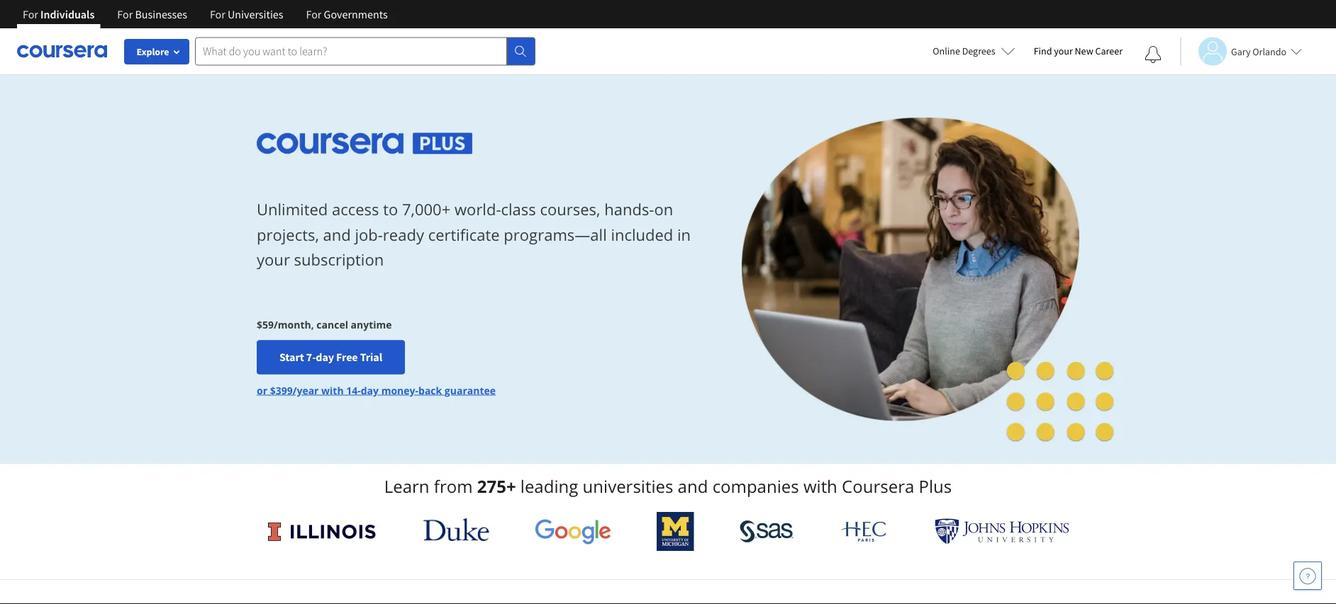 Task type: locate. For each thing, give the bounding box(es) containing it.
show notifications image
[[1145, 46, 1162, 63]]

with left coursera
[[803, 475, 837, 499]]

and
[[323, 224, 351, 245], [678, 475, 708, 499]]

explore
[[136, 45, 169, 58]]

275+
[[477, 475, 516, 499]]

0 horizontal spatial with
[[321, 384, 344, 397]]

What do you want to learn? text field
[[195, 37, 507, 66]]

for for universities
[[210, 7, 225, 21]]

for governments
[[306, 7, 388, 21]]

2 for from the left
[[117, 7, 133, 21]]

or
[[257, 384, 267, 397]]

4 for from the left
[[306, 7, 322, 21]]

1 horizontal spatial your
[[1054, 45, 1073, 57]]

day left "free"
[[316, 350, 334, 365]]

sas image
[[740, 521, 794, 544]]

/month,
[[274, 318, 314, 331]]

None search field
[[195, 37, 535, 66]]

0 horizontal spatial and
[[323, 224, 351, 245]]

day left the money-
[[361, 384, 379, 397]]

subscription
[[294, 249, 384, 270]]

gary orlando
[[1231, 45, 1286, 58]]

to
[[383, 199, 398, 220]]

your down projects,
[[257, 249, 290, 270]]

for left governments
[[306, 7, 322, 21]]

for left businesses
[[117, 7, 133, 21]]

0 horizontal spatial day
[[316, 350, 334, 365]]

0 vertical spatial and
[[323, 224, 351, 245]]

unlimited access to 7,000+ world-class courses, hands-on projects, and job-ready certificate programs—all included in your subscription
[[257, 199, 691, 270]]

online degrees
[[933, 45, 995, 57]]

for left 'universities'
[[210, 7, 225, 21]]

1 vertical spatial your
[[257, 249, 290, 270]]

with
[[321, 384, 344, 397], [803, 475, 837, 499]]

degrees
[[962, 45, 995, 57]]

7,000+
[[402, 199, 450, 220]]

for universities
[[210, 7, 283, 21]]

projects,
[[257, 224, 319, 245]]

your right the 'find'
[[1054, 45, 1073, 57]]

companies
[[712, 475, 799, 499]]

your inside find your new career link
[[1054, 45, 1073, 57]]

online
[[933, 45, 960, 57]]

or $399 /year with 14-day money-back guarantee
[[257, 384, 496, 397]]

programs—all
[[504, 224, 607, 245]]

and up the university of michigan image
[[678, 475, 708, 499]]

google image
[[535, 519, 611, 545]]

0 horizontal spatial your
[[257, 249, 290, 270]]

1 horizontal spatial day
[[361, 384, 379, 397]]

1 vertical spatial and
[[678, 475, 708, 499]]

university of illinois at urbana-champaign image
[[267, 521, 378, 544]]

help center image
[[1299, 568, 1316, 585]]

trial
[[360, 350, 382, 365]]

world-
[[455, 199, 501, 220]]

/year
[[293, 384, 319, 397]]

1 for from the left
[[23, 7, 38, 21]]

on
[[654, 199, 673, 220]]

3 for from the left
[[210, 7, 225, 21]]

for
[[23, 7, 38, 21], [117, 7, 133, 21], [210, 7, 225, 21], [306, 7, 322, 21]]

gary
[[1231, 45, 1251, 58]]

explore button
[[124, 39, 189, 65]]

find
[[1034, 45, 1052, 57]]

hec paris image
[[839, 518, 889, 547]]

start 7-day free trial button
[[257, 341, 405, 375]]

money-
[[381, 384, 418, 397]]

1 vertical spatial with
[[803, 475, 837, 499]]

plus
[[919, 475, 952, 499]]

gary orlando button
[[1180, 37, 1302, 66]]

universities
[[583, 475, 673, 499]]

banner navigation
[[11, 0, 399, 28]]

for left individuals
[[23, 7, 38, 21]]

0 vertical spatial your
[[1054, 45, 1073, 57]]

find your new career
[[1034, 45, 1123, 57]]

find your new career link
[[1027, 43, 1130, 60]]

1 horizontal spatial with
[[803, 475, 837, 499]]

0 vertical spatial with
[[321, 384, 344, 397]]

included
[[611, 224, 673, 245]]

university of michigan image
[[657, 513, 694, 552]]

with left 14-
[[321, 384, 344, 397]]

your
[[1054, 45, 1073, 57], [257, 249, 290, 270]]

and up subscription
[[323, 224, 351, 245]]

day
[[316, 350, 334, 365], [361, 384, 379, 397]]

learn from 275+ leading universities and companies with coursera plus
[[384, 475, 952, 499]]

start
[[279, 350, 304, 365]]

anytime
[[351, 318, 392, 331]]

0 vertical spatial day
[[316, 350, 334, 365]]

individuals
[[40, 7, 95, 21]]

1 vertical spatial day
[[361, 384, 379, 397]]



Task type: describe. For each thing, give the bounding box(es) containing it.
job-
[[355, 224, 383, 245]]

orlando
[[1253, 45, 1286, 58]]

day inside button
[[316, 350, 334, 365]]

businesses
[[135, 7, 187, 21]]

1 horizontal spatial and
[[678, 475, 708, 499]]

start 7-day free trial
[[279, 350, 382, 365]]

$59
[[257, 318, 274, 331]]

cancel
[[317, 318, 348, 331]]

learn
[[384, 475, 429, 499]]

new
[[1075, 45, 1093, 57]]

$59 /month, cancel anytime
[[257, 318, 392, 331]]

online degrees button
[[921, 35, 1027, 67]]

for businesses
[[117, 7, 187, 21]]

leading
[[520, 475, 578, 499]]

ready
[[383, 224, 424, 245]]

coursera plus image
[[257, 133, 473, 154]]

14-
[[346, 384, 361, 397]]

guarantee
[[445, 384, 496, 397]]

johns hopkins university image
[[935, 519, 1069, 545]]

7-
[[306, 350, 316, 365]]

back
[[418, 384, 442, 397]]

career
[[1095, 45, 1123, 57]]

for for governments
[[306, 7, 322, 21]]

hands-
[[604, 199, 654, 220]]

for individuals
[[23, 7, 95, 21]]

from
[[434, 475, 473, 499]]

access
[[332, 199, 379, 220]]

governments
[[324, 7, 388, 21]]

duke university image
[[423, 519, 489, 542]]

universities
[[228, 7, 283, 21]]

and inside unlimited access to 7,000+ world-class courses, hands-on projects, and job-ready certificate programs—all included in your subscription
[[323, 224, 351, 245]]

for for individuals
[[23, 7, 38, 21]]

for for businesses
[[117, 7, 133, 21]]

$399
[[270, 384, 293, 397]]

coursera
[[842, 475, 914, 499]]

in
[[677, 224, 691, 245]]

certificate
[[428, 224, 500, 245]]

your inside unlimited access to 7,000+ world-class courses, hands-on projects, and job-ready certificate programs—all included in your subscription
[[257, 249, 290, 270]]

coursera image
[[17, 40, 107, 63]]

class
[[501, 199, 536, 220]]

unlimited
[[257, 199, 328, 220]]

free
[[336, 350, 358, 365]]

courses,
[[540, 199, 600, 220]]



Task type: vqa. For each thing, say whether or not it's contained in the screenshot.
bottommost the that
no



